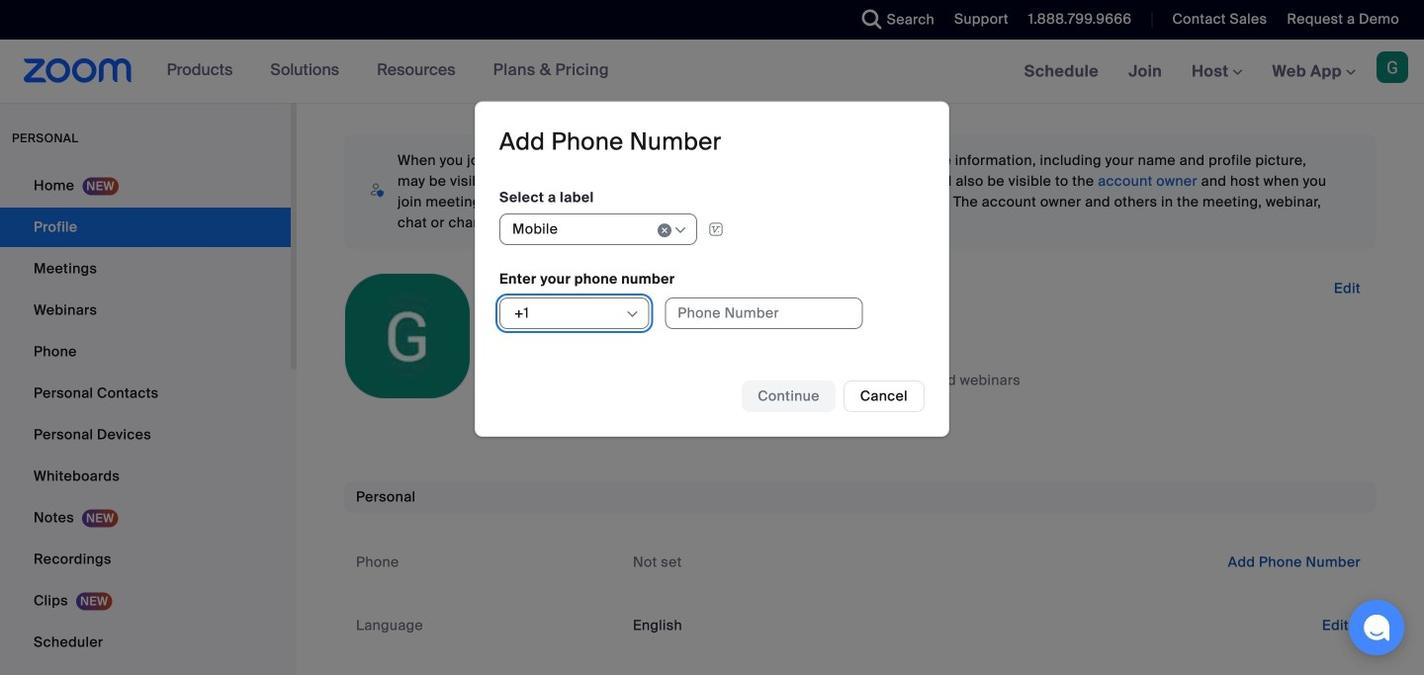 Task type: describe. For each thing, give the bounding box(es) containing it.
Select Country text field
[[512, 299, 623, 329]]

user photo image
[[345, 274, 470, 399]]

1 horizontal spatial show options image
[[673, 223, 688, 239]]

Phone Number text field
[[665, 298, 863, 330]]

product information navigation
[[132, 40, 624, 103]]

clear select image
[[657, 223, 673, 239]]

personal menu menu
[[0, 166, 291, 676]]



Task type: locate. For each thing, give the bounding box(es) containing it.
dialog
[[475, 101, 949, 437]]

0 horizontal spatial show options image
[[624, 307, 640, 323]]

show options image left support version for phone label 'image'
[[673, 223, 688, 239]]

heading
[[499, 127, 722, 157]]

banner
[[0, 40, 1424, 104]]

support version for phone label image
[[702, 221, 730, 239]]

open chat image
[[1363, 614, 1391, 642]]

application
[[499, 214, 889, 245]]

show options image
[[673, 223, 688, 239], [624, 307, 640, 323]]

1 vertical spatial show options image
[[624, 307, 640, 323]]

0 vertical spatial show options image
[[673, 223, 688, 239]]

meetings navigation
[[1010, 40, 1424, 104]]

show options image right select country text box
[[624, 307, 640, 323]]

checked image
[[735, 369, 749, 389]]



Task type: vqa. For each thing, say whether or not it's contained in the screenshot.
Open chat Icon
yes



